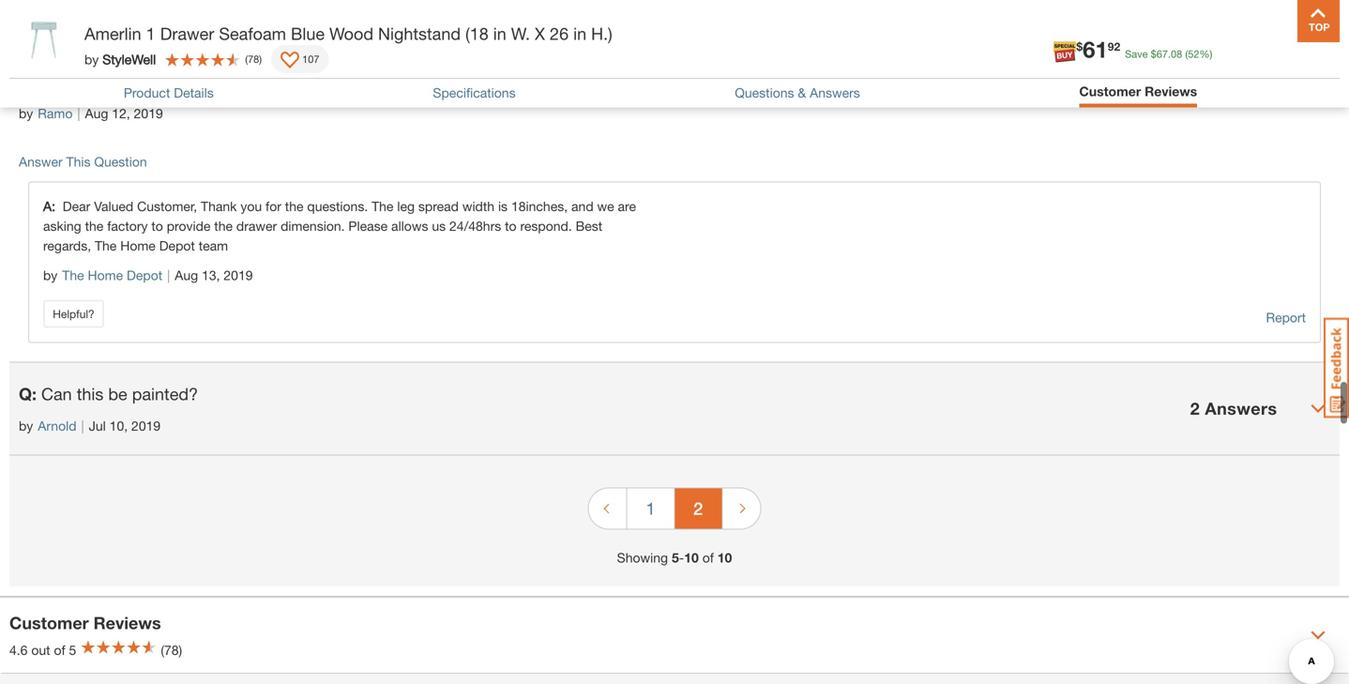 Task type: vqa. For each thing, say whether or not it's contained in the screenshot.
top the Customer Reviews
yes



Task type: locate. For each thing, give the bounding box(es) containing it.
2 in from the left
[[574, 23, 587, 44]]

painted?
[[132, 381, 198, 401]]

1 horizontal spatial answer
[[1215, 83, 1278, 103]]

1 horizontal spatial drawer
[[311, 69, 363, 89]]

0 horizontal spatial the
[[62, 265, 84, 280]]

| right ramo
[[77, 103, 80, 118]]

0 vertical spatial width
[[590, 69, 631, 89]]

0 horizontal spatial reviews
[[94, 610, 161, 630]]

107 button
[[271, 45, 329, 73]]

1 horizontal spatial what
[[416, 69, 456, 89]]

61
[[1083, 36, 1108, 62]]

home
[[120, 235, 156, 251], [88, 265, 123, 280]]

and
[[572, 196, 594, 211]]

provide
[[167, 215, 211, 231]]

0 vertical spatial are
[[85, 69, 109, 89]]

1 horizontal spatial spread
[[533, 69, 585, 89]]

reviews down .
[[1145, 84, 1198, 99]]

2 vertical spatial 1
[[646, 496, 656, 516]]

0 vertical spatial 5
[[672, 547, 679, 563]]

depot down provide
[[159, 235, 195, 251]]

0 vertical spatial |
[[77, 103, 80, 118]]

2 horizontal spatial the
[[372, 196, 394, 211]]

0 horizontal spatial |
[[77, 103, 80, 118]]

0 vertical spatial depot
[[159, 235, 195, 251]]

1 vertical spatial customer reviews
[[9, 610, 161, 630]]

question
[[94, 151, 147, 167]]

home down 'regards,' on the top left
[[88, 265, 123, 280]]

the down the "(18" at top
[[477, 69, 501, 89]]

answer this question
[[19, 151, 147, 167]]

5
[[672, 547, 679, 563], [69, 640, 76, 655]]

leg
[[506, 69, 528, 89], [397, 196, 415, 211]]

home inside dear valued customer, thank you for the questions. the leg spread width is 18inches, and we are asking the factory to provide the drawer dimension. please allows us 24/48hrs to respond.  best regards, the home depot team
[[120, 235, 156, 251]]

the down thank
[[214, 215, 233, 231]]

0 horizontal spatial in
[[493, 23, 507, 44]]

0 horizontal spatial 10
[[685, 547, 699, 563]]

1 to from the left
[[151, 215, 163, 231]]

helpful? button
[[43, 297, 104, 325]]

best
[[576, 215, 603, 231]]

1 horizontal spatial answers
[[1206, 396, 1278, 416]]

0 horizontal spatial what
[[41, 69, 81, 89]]

1 horizontal spatial to
[[505, 215, 517, 231]]

0 horizontal spatial are
[[85, 69, 109, 89]]

1 horizontal spatial leg
[[506, 69, 528, 89]]

1 horizontal spatial is
[[498, 196, 508, 211]]

spread inside dear valued customer, thank you for the questions. the leg spread width is 18inches, and we are asking the factory to provide the drawer dimension. please allows us 24/48hrs to respond.  best regards, the home depot team
[[419, 196, 459, 211]]

24/48hrs
[[450, 215, 502, 231]]

are down by stylewell
[[85, 69, 109, 89]]

1 inside navigation
[[646, 496, 656, 516]]

2 horizontal spatial |
[[167, 265, 170, 280]]

1 horizontal spatial the
[[95, 235, 117, 251]]

10 right -
[[718, 547, 733, 563]]

product image image
[[14, 9, 75, 70]]

answer
[[1215, 83, 1278, 103], [19, 151, 63, 167]]

drawer down you
[[236, 215, 277, 231]]

depot down the factory
[[127, 265, 163, 280]]

52
[[1189, 48, 1200, 60]]

1 horizontal spatial 5
[[672, 547, 679, 563]]

0 horizontal spatial of
[[54, 640, 65, 655]]

q: for q: can this be painted?
[[19, 381, 37, 401]]

reviews
[[1145, 84, 1198, 99], [94, 610, 161, 630]]

the down 'regards,' on the top left
[[62, 265, 84, 280]]

what up ramo
[[41, 69, 81, 89]]

to
[[151, 215, 163, 231], [505, 215, 517, 231]]

2 vertical spatial of
[[54, 640, 65, 655]]

1 vertical spatial leg
[[397, 196, 415, 211]]

1 vertical spatial 1
[[1200, 83, 1210, 103]]

customer up 4.6 out of 5
[[9, 610, 89, 630]]

depot
[[159, 235, 195, 251], [127, 265, 163, 280]]

answers right &
[[810, 85, 861, 101]]

by down 'amerlin'
[[84, 51, 99, 67]]

is down the "(18" at top
[[460, 69, 473, 89]]

0 horizontal spatial spread
[[419, 196, 459, 211]]

0 vertical spatial customer reviews
[[1080, 84, 1198, 99]]

$ 61 92
[[1077, 36, 1121, 62]]

to down "18inches,"
[[505, 215, 517, 231]]

1 vertical spatial drawer
[[236, 215, 277, 231]]

&
[[798, 85, 807, 101]]

1 horizontal spatial customer reviews
[[1080, 84, 1198, 99]]

spread
[[533, 69, 585, 89], [419, 196, 459, 211]]

by down 'regards,' on the top left
[[43, 265, 58, 280]]

you
[[241, 196, 262, 211]]

5 right 'out'
[[69, 640, 76, 655]]

assy?
[[368, 69, 412, 89]]

2 vertical spatial |
[[81, 415, 84, 431]]

seafoam
[[219, 23, 286, 44]]

0 horizontal spatial 5
[[69, 640, 76, 655]]

drawer down '107' on the left top
[[311, 69, 363, 89]]

1 vertical spatial reviews
[[94, 610, 161, 630]]

1 vertical spatial aug
[[175, 265, 198, 280]]

1 vertical spatial are
[[618, 196, 636, 211]]

1 vertical spatial q:
[[19, 381, 37, 401]]

the up please
[[372, 196, 394, 211]]

spread down 26
[[533, 69, 585, 89]]

by left ramo
[[19, 103, 33, 118]]

leg down w.
[[506, 69, 528, 89]]

0 vertical spatial aug
[[85, 103, 108, 118]]

out
[[31, 640, 50, 655]]

width
[[590, 69, 631, 89], [463, 196, 495, 211]]

1 10 from the left
[[685, 547, 699, 563]]

0 vertical spatial leg
[[506, 69, 528, 89]]

1 for 1 link
[[646, 496, 656, 516]]

width up 24/48hrs
[[463, 196, 495, 211]]

customer reviews up 4.6 out of 5
[[9, 610, 161, 630]]

1 vertical spatial home
[[88, 265, 123, 280]]

1 down %)
[[1200, 83, 1210, 103]]

the
[[114, 69, 137, 89], [253, 69, 276, 89], [477, 69, 501, 89], [659, 69, 683, 89], [285, 196, 304, 211], [85, 215, 104, 231], [214, 215, 233, 231]]

w.
[[511, 23, 530, 44]]

1 horizontal spatial in
[[574, 23, 587, 44]]

leg up allows
[[397, 196, 415, 211]]

0 vertical spatial home
[[120, 235, 156, 251]]

2019 for dimensions
[[134, 103, 163, 118]]

1 horizontal spatial 10
[[718, 547, 733, 563]]

0 horizontal spatial width
[[463, 196, 495, 211]]

factory
[[107, 215, 148, 231]]

$ left .
[[1151, 48, 1157, 60]]

are inside dear valued customer, thank you for the questions. the leg spread width is 18inches, and we are asking the factory to provide the drawer dimension. please allows us 24/48hrs to respond.  best regards, the home depot team
[[618, 196, 636, 211]]

0 horizontal spatial answer
[[19, 151, 63, 167]]

0 vertical spatial 2019
[[134, 103, 163, 118]]

by ramo | aug 12, 2019
[[19, 103, 163, 118]]

leg inside dear valued customer, thank you for the questions. the leg spread width is 18inches, and we are asking the factory to provide the drawer dimension. please allows us 24/48hrs to respond.  best regards, the home depot team
[[397, 196, 415, 211]]

aug
[[85, 103, 108, 118], [175, 265, 198, 280]]

( left )
[[245, 53, 248, 65]]

1 horizontal spatial of
[[233, 69, 248, 89]]

1 horizontal spatial are
[[618, 196, 636, 211]]

amerlin 1 drawer seafoam blue wood nightstand (18 in w. x 26 in h.)
[[84, 23, 613, 44]]

2 horizontal spatial 1
[[1200, 83, 1210, 103]]

q: can this be painted?
[[19, 381, 198, 401]]

1 vertical spatial answers
[[1206, 396, 1278, 416]]

2 q: from the top
[[19, 381, 37, 401]]

1 horizontal spatial (
[[1186, 48, 1189, 60]]

what right assy?
[[416, 69, 456, 89]]

customer reviews button
[[1080, 84, 1198, 103], [1080, 84, 1198, 99]]

( right 08
[[1186, 48, 1189, 60]]

the down dear
[[85, 215, 104, 231]]

is
[[460, 69, 473, 89], [498, 196, 508, 211]]

is up 24/48hrs
[[498, 196, 508, 211]]

1 vertical spatial is
[[498, 196, 508, 211]]

1 q: from the top
[[19, 69, 37, 89]]

1 horizontal spatial 1
[[646, 496, 656, 516]]

h.)
[[591, 23, 613, 44]]

allows
[[392, 215, 428, 231]]

0 horizontal spatial (
[[245, 53, 248, 65]]

are right we
[[618, 196, 636, 211]]

the down the factory
[[95, 235, 117, 251]]

0 vertical spatial the
[[372, 196, 394, 211]]

5 right showing
[[672, 547, 679, 563]]

2019 right 13,
[[224, 265, 253, 280]]

product
[[124, 85, 170, 101]]

$ left the 92
[[1077, 40, 1083, 53]]

1 inside questions element
[[1200, 83, 1210, 103]]

0 horizontal spatial leg
[[397, 196, 415, 211]]

the
[[372, 196, 394, 211], [95, 235, 117, 251], [62, 265, 84, 280]]

questions & answers
[[735, 85, 861, 101]]

dimensions
[[142, 69, 229, 89]]

home down the factory
[[120, 235, 156, 251]]

nightstand
[[378, 23, 461, 44]]

showing 5 - 10 of 10
[[617, 547, 733, 563]]

1 for 1 answer
[[1200, 83, 1210, 103]]

questions
[[735, 85, 795, 101]]

0 horizontal spatial to
[[151, 215, 163, 231]]

ramo
[[38, 103, 73, 118]]

2 horizontal spatial of
[[703, 547, 714, 563]]

aug left 13,
[[175, 265, 198, 280]]

1 vertical spatial depot
[[127, 265, 163, 280]]

0 horizontal spatial customer
[[9, 610, 89, 630]]

dear
[[63, 196, 90, 211]]

1 vertical spatial spread
[[419, 196, 459, 211]]

width left on
[[590, 69, 631, 89]]

q: up by ramo | aug 12, 2019
[[19, 69, 37, 89]]

0 vertical spatial 1
[[146, 23, 156, 44]]

jul
[[89, 415, 106, 431]]

to down 'customer,'
[[151, 215, 163, 231]]

1 vertical spatial customer
[[9, 610, 89, 630]]

( 78 )
[[245, 53, 262, 65]]

by left the arnold
[[19, 415, 33, 431]]

2019 down product
[[134, 103, 163, 118]]

0 vertical spatial answers
[[810, 85, 861, 101]]

answers right 2
[[1206, 396, 1278, 416]]

the right for
[[285, 196, 304, 211]]

0 vertical spatial of
[[233, 69, 248, 89]]

1 horizontal spatial reviews
[[1145, 84, 1198, 99]]

0 horizontal spatial drawer
[[236, 215, 277, 231]]

arnold button
[[38, 414, 77, 433]]

2019 right 10,
[[131, 415, 161, 431]]

1 horizontal spatial |
[[81, 415, 84, 431]]

customer down $ 61 92
[[1080, 84, 1142, 99]]

.
[[1169, 48, 1172, 60]]

26
[[550, 23, 569, 44]]

0 horizontal spatial $
[[1077, 40, 1083, 53]]

0 vertical spatial customer
[[1080, 84, 1142, 99]]

of right -
[[703, 547, 714, 563]]

| left the "jul"
[[81, 415, 84, 431]]

customer
[[1080, 84, 1142, 99], [9, 610, 89, 630]]

2 vertical spatial 2019
[[131, 415, 161, 431]]

1
[[146, 23, 156, 44], [1200, 83, 1210, 103], [646, 496, 656, 516]]

x
[[535, 23, 545, 44]]

of right 'out'
[[54, 640, 65, 655]]

reviews up (78)
[[94, 610, 161, 630]]

10 right showing
[[685, 547, 699, 563]]

| for can this be painted?
[[81, 415, 84, 431]]

is inside dear valued customer, thank you for the questions. the leg spread width is 18inches, and we are asking the factory to provide the drawer dimension. please allows us 24/48hrs to respond.  best regards, the home depot team
[[498, 196, 508, 211]]

answers inside questions element
[[1206, 396, 1278, 416]]

1 vertical spatial width
[[463, 196, 495, 211]]

of down 78
[[233, 69, 248, 89]]

aug left the 12, on the top left
[[85, 103, 108, 118]]

are
[[85, 69, 109, 89], [618, 196, 636, 211]]

0 vertical spatial q:
[[19, 69, 37, 89]]

floor?
[[688, 69, 731, 89]]

1 vertical spatial of
[[703, 547, 714, 563]]

0 horizontal spatial 1
[[146, 23, 156, 44]]

0 vertical spatial spread
[[533, 69, 585, 89]]

1 up showing
[[646, 496, 656, 516]]

1 horizontal spatial aug
[[175, 265, 198, 280]]

q: for q: what are the dimensions of the top drawer assy? what is the leg spread width on the floor?
[[19, 69, 37, 89]]

1 up stylewell
[[146, 23, 156, 44]]

questions & answers button
[[735, 85, 861, 101], [735, 85, 861, 101]]

customer reviews down save
[[1080, 84, 1198, 99]]

q: left can
[[19, 381, 37, 401]]

width inside dear valued customer, thank you for the questions. the leg spread width is 18inches, and we are asking the factory to provide the drawer dimension. please allows us 24/48hrs to respond.  best regards, the home depot team
[[463, 196, 495, 211]]

0 horizontal spatial customer reviews
[[9, 610, 161, 630]]

0 vertical spatial is
[[460, 69, 473, 89]]

specifications button
[[433, 85, 516, 101], [433, 85, 516, 101]]

in left w.
[[493, 23, 507, 44]]

spread up us
[[419, 196, 459, 211]]

| left 13,
[[167, 265, 170, 280]]

1 vertical spatial 2019
[[224, 265, 253, 280]]

in right 26
[[574, 23, 587, 44]]

q: what are the dimensions of the top drawer assy? what is the leg spread width on the floor?
[[19, 69, 731, 89]]

67
[[1157, 48, 1169, 60]]

2 vertical spatial the
[[62, 265, 84, 280]]



Task type: describe. For each thing, give the bounding box(es) containing it.
1 what from the left
[[41, 69, 81, 89]]

2019 for painted?
[[131, 415, 161, 431]]

we
[[598, 196, 615, 211]]

0 horizontal spatial answers
[[810, 85, 861, 101]]

1 horizontal spatial customer
[[1080, 84, 1142, 99]]

report
[[1267, 307, 1307, 322]]

by stylewell
[[84, 51, 156, 67]]

arnold
[[38, 415, 77, 431]]

13,
[[202, 265, 220, 280]]

(78)
[[161, 640, 182, 655]]

save $ 67 . 08 ( 52 %)
[[1126, 48, 1213, 60]]

2 answers
[[1191, 396, 1278, 416]]

details
[[174, 85, 214, 101]]

4.6
[[9, 640, 28, 655]]

| for what are the dimensions of the top drawer assy? what is the leg spread width on the floor?
[[77, 103, 80, 118]]

2
[[1191, 396, 1201, 416]]

0 horizontal spatial aug
[[85, 103, 108, 118]]

display image
[[281, 52, 300, 70]]

top button
[[1298, 0, 1341, 42]]

10,
[[110, 415, 128, 431]]

for
[[266, 196, 282, 211]]

1 in from the left
[[493, 23, 507, 44]]

78
[[248, 53, 259, 65]]

thank
[[201, 196, 237, 211]]

1 vertical spatial |
[[167, 265, 170, 280]]

by the home depot | aug 13, 2019
[[43, 265, 253, 280]]

the down stylewell
[[114, 69, 137, 89]]

12,
[[112, 103, 130, 118]]

specifications
[[433, 85, 516, 101]]

18inches,
[[512, 196, 568, 211]]

%)
[[1200, 48, 1213, 60]]

please
[[349, 215, 388, 231]]

product details
[[124, 85, 214, 101]]

the down )
[[253, 69, 276, 89]]

4.6 out of 5
[[9, 640, 76, 655]]

questions element
[[9, 0, 1341, 453]]

08
[[1172, 48, 1183, 60]]

answer this question link
[[19, 151, 147, 167]]

1 horizontal spatial $
[[1151, 48, 1157, 60]]

caret image
[[1311, 625, 1326, 640]]

this
[[77, 381, 104, 401]]

0 vertical spatial reviews
[[1145, 84, 1198, 99]]

2 what from the left
[[416, 69, 456, 89]]

blue
[[291, 23, 325, 44]]

by for dear valued customer, thank you for the questions. the leg spread width is 18inches, and we are asking the factory to provide the drawer dimension. please allows us 24/48hrs to respond.  best regards, the home depot team
[[43, 265, 58, 280]]

1 answer
[[1200, 83, 1278, 103]]

by arnold | jul 10, 2019
[[19, 415, 161, 431]]

107
[[302, 53, 320, 65]]

wood
[[330, 23, 374, 44]]

feedback link image
[[1325, 317, 1350, 419]]

1 vertical spatial the
[[95, 235, 117, 251]]

stylewell
[[103, 51, 156, 67]]

of inside questions element
[[233, 69, 248, 89]]

0 vertical spatial answer
[[1215, 83, 1278, 103]]

the right on
[[659, 69, 683, 89]]

2 to from the left
[[505, 215, 517, 231]]

top
[[281, 69, 306, 89]]

amerlin
[[84, 23, 141, 44]]

caret image
[[1311, 399, 1326, 414]]

by for can this be painted?
[[19, 415, 33, 431]]

0 vertical spatial drawer
[[311, 69, 363, 89]]

ramo button
[[38, 101, 73, 121]]

2 10 from the left
[[718, 547, 733, 563]]

this
[[66, 151, 91, 167]]

regards,
[[43, 235, 91, 251]]

us
[[432, 215, 446, 231]]

depot inside dear valued customer, thank you for the questions. the leg spread width is 18inches, and we are asking the factory to provide the drawer dimension. please allows us 24/48hrs to respond.  best regards, the home depot team
[[159, 235, 195, 251]]

customer,
[[137, 196, 197, 211]]

by for what are the dimensions of the top drawer assy? what is the leg spread width on the floor?
[[19, 103, 33, 118]]

on
[[636, 69, 655, 89]]

the home depot button
[[62, 262, 163, 283]]

can
[[41, 381, 72, 401]]

)
[[259, 53, 262, 65]]

helpful?
[[53, 305, 95, 318]]

respond.
[[521, 215, 572, 231]]

a:
[[43, 196, 63, 211]]

92
[[1108, 40, 1121, 53]]

(18
[[466, 23, 489, 44]]

valued
[[94, 196, 133, 211]]

1 horizontal spatial width
[[590, 69, 631, 89]]

save
[[1126, 48, 1149, 60]]

be
[[108, 381, 127, 401]]

1 vertical spatial 5
[[69, 640, 76, 655]]

$ inside $ 61 92
[[1077, 40, 1083, 53]]

report button
[[1267, 305, 1307, 325]]

dimension.
[[281, 215, 345, 231]]

dear valued customer, thank you for the questions. the leg spread width is 18inches, and we are asking the factory to provide the drawer dimension. please allows us 24/48hrs to respond.  best regards, the home depot team
[[43, 196, 636, 251]]

showing
[[617, 547, 668, 563]]

asking
[[43, 215, 81, 231]]

drawer inside dear valued customer, thank you for the questions. the leg spread width is 18inches, and we are asking the factory to provide the drawer dimension. please allows us 24/48hrs to respond.  best regards, the home depot team
[[236, 215, 277, 231]]

-
[[679, 547, 685, 563]]

1 vertical spatial answer
[[19, 151, 63, 167]]

drawer
[[160, 23, 214, 44]]

team
[[199, 235, 228, 251]]

questions.
[[307, 196, 368, 211]]

0 horizontal spatial is
[[460, 69, 473, 89]]

1 navigation
[[588, 472, 762, 545]]

1 link
[[628, 486, 674, 526]]



